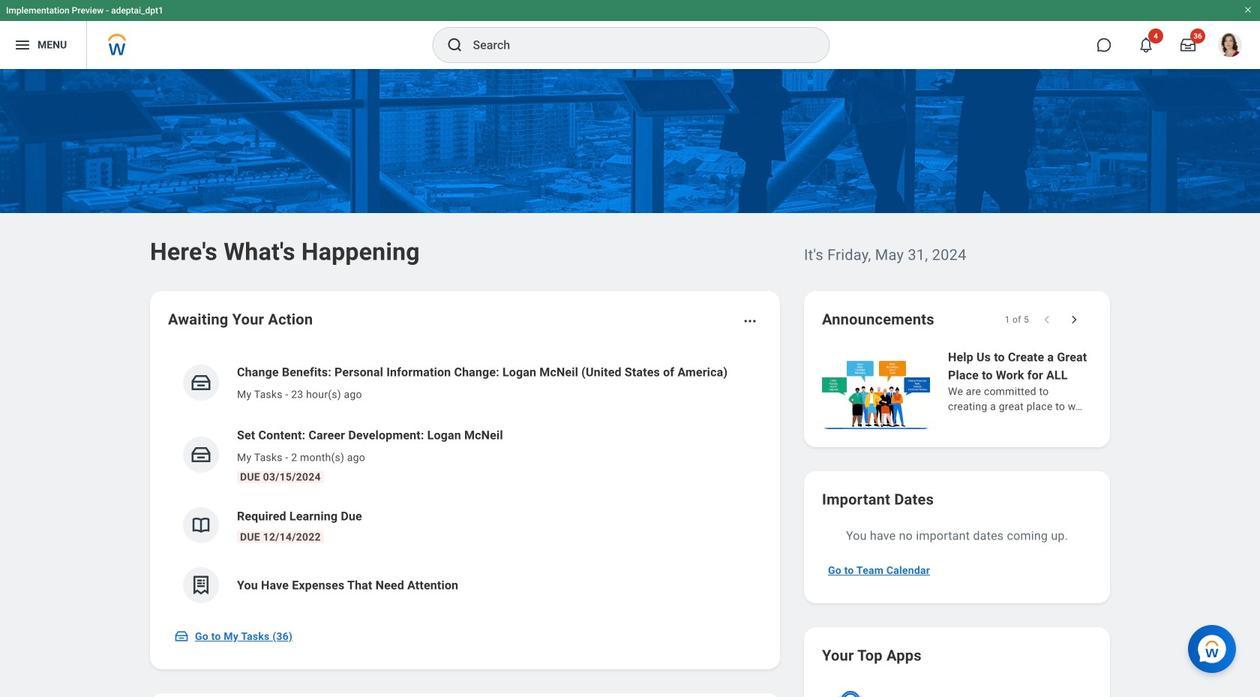 Task type: vqa. For each thing, say whether or not it's contained in the screenshot.
the bottommost inbox icon
yes



Task type: locate. For each thing, give the bounding box(es) containing it.
dashboard expenses image
[[190, 574, 212, 597]]

2 vertical spatial inbox image
[[174, 629, 189, 644]]

1 vertical spatial inbox image
[[190, 443, 212, 466]]

0 vertical spatial inbox image
[[190, 371, 212, 394]]

Search Workday  search field
[[473, 29, 799, 62]]

banner
[[0, 0, 1261, 69]]

list
[[168, 351, 762, 615]]

status
[[1005, 314, 1029, 326]]

inbox image
[[190, 371, 212, 394], [190, 443, 212, 466], [174, 629, 189, 644]]

book open image
[[190, 514, 212, 537]]

main content
[[0, 69, 1261, 697]]



Task type: describe. For each thing, give the bounding box(es) containing it.
notifications large image
[[1139, 38, 1154, 53]]

close environment banner image
[[1244, 5, 1253, 14]]

chevron right small image
[[1067, 312, 1082, 327]]

search image
[[446, 36, 464, 54]]

justify image
[[14, 36, 32, 54]]

profile logan mcneil image
[[1219, 33, 1243, 60]]

chevron left small image
[[1040, 312, 1055, 327]]

inbox large image
[[1181, 38, 1196, 53]]



